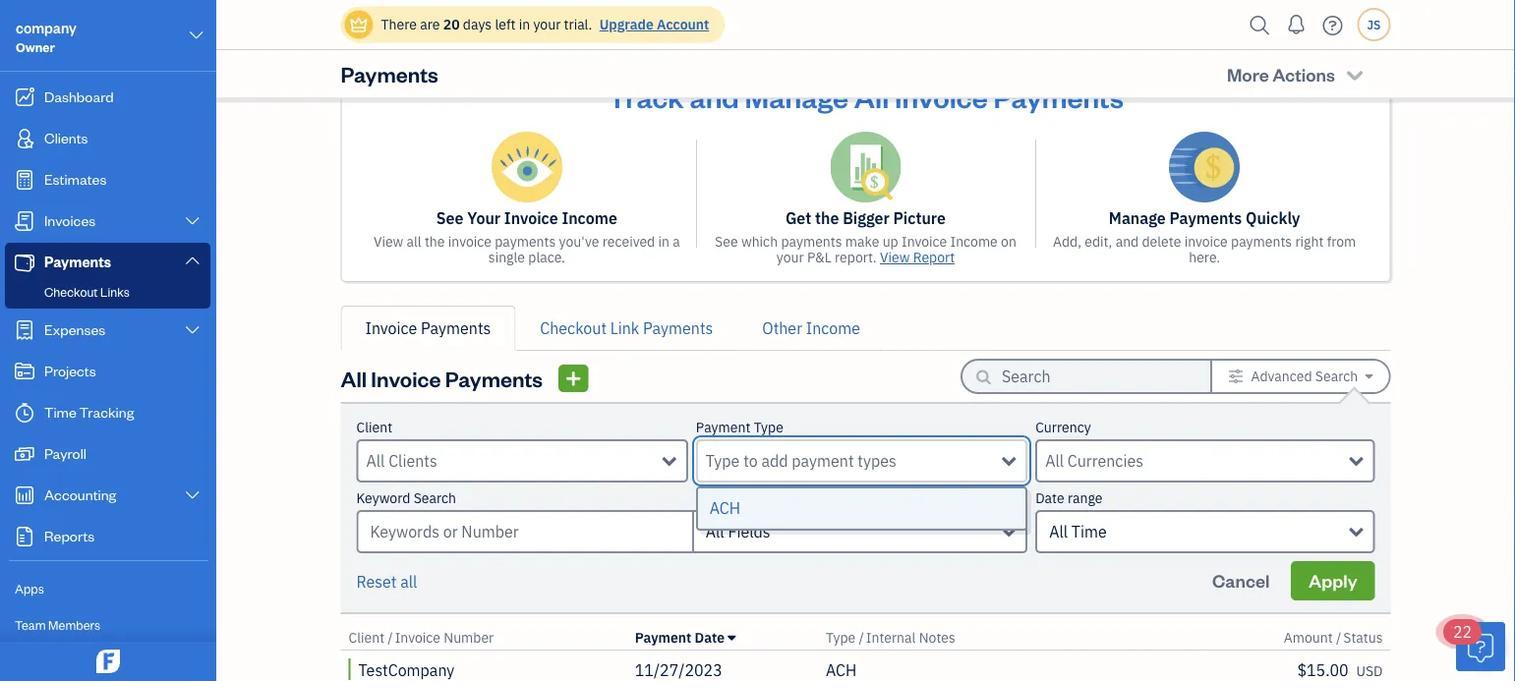 Task type: describe. For each thing, give the bounding box(es) containing it.
currency
[[1036, 419, 1091, 437]]

crown image
[[349, 14, 369, 35]]

search image
[[1245, 10, 1276, 40]]

close image
[[1355, 74, 1377, 96]]

bigger
[[843, 208, 890, 229]]

upgrade
[[600, 15, 654, 33]]

20
[[443, 15, 460, 33]]

get the bigger picture
[[786, 208, 946, 229]]

payments inside the manage payments quickly add, edit, and delete invoice payments right from here.
[[1170, 208, 1243, 229]]

get the bigger picture image
[[831, 132, 901, 203]]

other income
[[763, 318, 861, 339]]

project image
[[13, 362, 36, 382]]

days
[[463, 15, 492, 33]]

there are 20 days left in your trial. upgrade account
[[381, 15, 709, 33]]

company owner
[[16, 18, 77, 55]]

type / internal notes
[[826, 629, 956, 647]]

trial.
[[564, 15, 592, 33]]

owner
[[16, 39, 55, 55]]

estimate image
[[13, 170, 36, 190]]

1 vertical spatial type
[[826, 629, 856, 647]]

client for client
[[357, 419, 392, 437]]

invoice payments
[[365, 318, 491, 339]]

0 vertical spatial date
[[1036, 489, 1065, 508]]

all for all time
[[1050, 522, 1068, 542]]

apply
[[1309, 569, 1358, 593]]

see your invoice income view all the invoice payments you've received in a single place.
[[374, 208, 680, 267]]

usd
[[1357, 662, 1383, 681]]

received
[[603, 233, 655, 251]]

view inside see your invoice income view all the invoice payments you've received in a single place.
[[374, 233, 404, 251]]

js button
[[1358, 8, 1391, 41]]

reset
[[357, 572, 397, 593]]

are
[[420, 15, 440, 33]]

p&l
[[807, 248, 832, 267]]

invoice image
[[13, 211, 36, 231]]

on
[[1001, 233, 1017, 251]]

see for which
[[715, 233, 738, 251]]

members
[[48, 617, 100, 633]]

all invoice payments
[[341, 364, 543, 392]]

income inside see your invoice income view all the invoice payments you've received in a single place.
[[562, 208, 618, 229]]

2 vertical spatial income
[[806, 318, 861, 339]]

expense image
[[13, 321, 36, 340]]

notifications image
[[1281, 5, 1313, 44]]

invoice inside see your invoice income view all the invoice payments you've received in a single place.
[[504, 208, 558, 229]]

here.
[[1189, 248, 1221, 267]]

time tracking link
[[5, 393, 210, 433]]

see for your
[[436, 208, 464, 229]]

more
[[1227, 62, 1269, 86]]

report image
[[13, 527, 36, 547]]

internal
[[866, 629, 916, 647]]

caretdown image
[[1366, 369, 1374, 385]]

invoice inside see which payments make up invoice income on your p&l report.
[[902, 233, 947, 251]]

status
[[1344, 629, 1383, 647]]

apply button
[[1292, 562, 1376, 601]]

time tracking
[[44, 403, 134, 421]]

accounting link
[[5, 476, 210, 515]]

testcompany
[[359, 660, 455, 681]]

fields
[[728, 522, 771, 542]]

all fields
[[706, 522, 771, 542]]

manage payments quickly add, edit, and delete invoice payments right from here.
[[1053, 208, 1357, 267]]

invoice for payments
[[1185, 233, 1228, 251]]

a
[[673, 233, 680, 251]]

you've
[[559, 233, 599, 251]]

checkout for checkout link payments
[[540, 318, 607, 339]]

advanced search button
[[1213, 361, 1389, 392]]

delete
[[1142, 233, 1182, 251]]

search for keyword search
[[414, 489, 456, 508]]

search for advanced search
[[1316, 367, 1359, 386]]

1 horizontal spatial view
[[880, 248, 910, 267]]

there
[[381, 15, 417, 33]]

All Currencies search field
[[1046, 449, 1350, 473]]

resource center badge image
[[1457, 623, 1506, 672]]

type button
[[826, 629, 856, 647]]

chevron large down image for payments
[[184, 252, 202, 268]]

other
[[763, 318, 803, 339]]

keyword
[[357, 489, 410, 508]]

which
[[742, 233, 778, 251]]

track
[[608, 78, 684, 115]]

range
[[1068, 489, 1103, 508]]

quickly
[[1246, 208, 1301, 229]]

client image
[[13, 129, 36, 149]]

more actions
[[1227, 62, 1336, 86]]

22 button
[[1444, 620, 1506, 672]]

1 horizontal spatial ach
[[826, 660, 857, 681]]

chevron large down image for expenses
[[184, 323, 202, 338]]

single
[[489, 248, 525, 267]]

/ for invoice
[[388, 629, 393, 647]]

payment type
[[696, 419, 784, 437]]

income inside see which payments make up invoice income on your p&l report.
[[951, 233, 998, 251]]

payment image
[[13, 253, 36, 272]]

client / invoice number
[[349, 629, 494, 647]]

clients
[[44, 128, 88, 147]]

the inside see your invoice income view all the invoice payments you've received in a single place.
[[425, 233, 445, 251]]

your inside see which payments make up invoice income on your p&l report.
[[777, 248, 804, 267]]

keyword search
[[357, 489, 456, 508]]

dashboard
[[44, 87, 114, 106]]

time inside time tracking link
[[44, 403, 77, 421]]

expenses
[[44, 320, 105, 339]]

see which payments make up invoice income on your p&l report.
[[715, 233, 1017, 267]]

links
[[100, 284, 130, 300]]

apps link
[[5, 572, 210, 607]]

0 vertical spatial your
[[534, 15, 561, 33]]

Type to add payment types search field
[[706, 449, 1002, 473]]

other income link
[[738, 306, 885, 351]]

/ for internal
[[859, 629, 864, 647]]

advanced search
[[1252, 367, 1359, 386]]

reset all button
[[357, 570, 417, 594]]

estimates
[[44, 170, 107, 188]]

$15.00 usd
[[1298, 660, 1383, 681]]

invoice payments link
[[341, 306, 516, 351]]

your
[[467, 208, 501, 229]]

All Clients search field
[[366, 449, 663, 473]]

/ for status
[[1337, 629, 1342, 647]]

advanced
[[1252, 367, 1313, 386]]

company
[[16, 18, 77, 37]]



Task type: vqa. For each thing, say whether or not it's contained in the screenshot.
9
no



Task type: locate. For each thing, give the bounding box(es) containing it.
amount / status
[[1284, 629, 1383, 647]]

1 horizontal spatial type
[[826, 629, 856, 647]]

payment for payment type
[[696, 419, 751, 437]]

22
[[1454, 622, 1473, 643]]

all time
[[1050, 522, 1107, 542]]

payments down your
[[495, 233, 556, 251]]

checkout up add a new payment "image"
[[540, 318, 607, 339]]

link
[[611, 318, 640, 339]]

reports
[[44, 527, 95, 545]]

payments for income
[[495, 233, 556, 251]]

payments down quickly
[[1231, 233, 1293, 251]]

2 horizontal spatial /
[[1337, 629, 1342, 647]]

money image
[[13, 445, 36, 464]]

more actions button
[[1210, 54, 1383, 94]]

dashboard link
[[5, 78, 210, 117]]

settings image
[[1229, 369, 1244, 385]]

0 horizontal spatial income
[[562, 208, 618, 229]]

all inside see your invoice income view all the invoice payments you've received in a single place.
[[407, 233, 422, 251]]

clients link
[[5, 119, 210, 158]]

in
[[519, 15, 530, 33], [659, 233, 670, 251]]

payments for add,
[[1231, 233, 1293, 251]]

type
[[754, 419, 784, 437], [826, 629, 856, 647]]

place.
[[528, 248, 565, 267]]

and right track at the top left
[[690, 78, 739, 115]]

1 vertical spatial manage
[[1109, 208, 1166, 229]]

1 horizontal spatial in
[[659, 233, 670, 251]]

1 horizontal spatial time
[[1072, 522, 1107, 542]]

manage payments quickly image
[[1170, 132, 1240, 203]]

3 payments from the left
[[1231, 233, 1293, 251]]

team members
[[15, 617, 100, 633]]

/ right type button
[[859, 629, 864, 647]]

0 horizontal spatial your
[[534, 15, 561, 33]]

0 vertical spatial see
[[436, 208, 464, 229]]

0 vertical spatial in
[[519, 15, 530, 33]]

ach
[[710, 498, 741, 519], [826, 660, 857, 681]]

Search text field
[[1002, 361, 1179, 392]]

main element
[[0, 0, 266, 682]]

1 payments from the left
[[495, 233, 556, 251]]

checkout
[[44, 284, 98, 300], [540, 318, 607, 339]]

1 vertical spatial all
[[401, 572, 417, 593]]

0 vertical spatial checkout
[[44, 284, 98, 300]]

0 vertical spatial all
[[407, 233, 422, 251]]

in inside see your invoice income view all the invoice payments you've received in a single place.
[[659, 233, 670, 251]]

actions
[[1273, 62, 1336, 86]]

0 vertical spatial and
[[690, 78, 739, 115]]

right
[[1296, 233, 1324, 251]]

0 horizontal spatial payments
[[495, 233, 556, 251]]

date left caretdown icon
[[695, 629, 725, 647]]

dashboard image
[[13, 88, 36, 107]]

reset all
[[357, 572, 417, 593]]

all
[[407, 233, 422, 251], [401, 572, 417, 593]]

1 horizontal spatial payment
[[696, 419, 751, 437]]

0 horizontal spatial manage
[[745, 78, 849, 115]]

payroll link
[[5, 435, 210, 474]]

add a new payment image
[[565, 367, 583, 390]]

income up you've
[[562, 208, 618, 229]]

invoice right delete
[[1185, 233, 1228, 251]]

payments
[[341, 60, 438, 88], [994, 78, 1124, 115], [1170, 208, 1243, 229], [44, 252, 111, 271], [421, 318, 491, 339], [643, 318, 713, 339], [445, 364, 543, 392]]

1 vertical spatial checkout
[[540, 318, 607, 339]]

3 / from the left
[[1337, 629, 1342, 647]]

manage inside the manage payments quickly add, edit, and delete invoice payments right from here.
[[1109, 208, 1166, 229]]

chevrondown image
[[1344, 64, 1367, 84]]

1 vertical spatial search
[[414, 489, 456, 508]]

all time button
[[1036, 510, 1376, 554]]

account
[[657, 15, 709, 33]]

checkout links
[[44, 284, 130, 300]]

1 horizontal spatial checkout
[[540, 318, 607, 339]]

0 horizontal spatial checkout
[[44, 284, 98, 300]]

your left p&l
[[777, 248, 804, 267]]

2 horizontal spatial income
[[951, 233, 998, 251]]

edit,
[[1085, 233, 1113, 251]]

tracking
[[79, 403, 134, 421]]

invoices link
[[5, 202, 210, 241]]

0 horizontal spatial payment
[[635, 629, 692, 647]]

invoice inside the manage payments quickly add, edit, and delete invoice payments right from here.
[[1185, 233, 1228, 251]]

1 vertical spatial in
[[659, 233, 670, 251]]

all right the reset
[[401, 572, 417, 593]]

in left a
[[659, 233, 670, 251]]

client up testcompany
[[349, 629, 385, 647]]

Keyword Search text field
[[357, 510, 692, 554]]

all for all fields
[[706, 522, 725, 542]]

/ left status
[[1337, 629, 1342, 647]]

payment for payment date
[[635, 629, 692, 647]]

ach down type button
[[826, 660, 857, 681]]

amount button
[[1284, 629, 1333, 647]]

type up type to add payment types search field
[[754, 419, 784, 437]]

the left single in the top left of the page
[[425, 233, 445, 251]]

go to help image
[[1317, 10, 1349, 40]]

payment date button
[[635, 629, 736, 647]]

0 horizontal spatial time
[[44, 403, 77, 421]]

all up get the bigger picture
[[855, 78, 889, 115]]

date
[[1036, 489, 1065, 508], [695, 629, 725, 647]]

payments inside see your invoice income view all the invoice payments you've received in a single place.
[[495, 233, 556, 251]]

checkout up expenses
[[44, 284, 98, 300]]

invoice down your
[[448, 233, 492, 251]]

0 horizontal spatial the
[[425, 233, 445, 251]]

expenses link
[[5, 311, 210, 350]]

1 vertical spatial payment
[[635, 629, 692, 647]]

all up invoice payments
[[407, 233, 422, 251]]

see left your
[[436, 208, 464, 229]]

invoices
[[44, 211, 96, 230]]

freshbooks image
[[92, 650, 124, 674]]

manage
[[745, 78, 849, 115], [1109, 208, 1166, 229]]

ach list box
[[698, 489, 1026, 529]]

0 vertical spatial manage
[[745, 78, 849, 115]]

payments inside the manage payments quickly add, edit, and delete invoice payments right from here.
[[1231, 233, 1293, 251]]

0 vertical spatial the
[[815, 208, 839, 229]]

caretdown image
[[728, 630, 736, 646]]

0 horizontal spatial search
[[414, 489, 456, 508]]

1 vertical spatial date
[[695, 629, 725, 647]]

0 horizontal spatial and
[[690, 78, 739, 115]]

timer image
[[13, 403, 36, 423]]

0 vertical spatial income
[[562, 208, 618, 229]]

notes
[[919, 629, 956, 647]]

1 vertical spatial ach
[[826, 660, 857, 681]]

1 horizontal spatial search
[[1316, 367, 1359, 386]]

view
[[374, 233, 404, 251], [880, 248, 910, 267]]

all inside dropdown button
[[1050, 522, 1068, 542]]

0 horizontal spatial /
[[388, 629, 393, 647]]

1 horizontal spatial manage
[[1109, 208, 1166, 229]]

all down invoice payments link
[[341, 364, 367, 392]]

number
[[444, 629, 494, 647]]

2 payments from the left
[[781, 233, 842, 251]]

1 horizontal spatial invoice
[[1185, 233, 1228, 251]]

income
[[562, 208, 618, 229], [951, 233, 998, 251], [806, 318, 861, 339]]

all down date range on the right bottom of the page
[[1050, 522, 1068, 542]]

checkout inside main element
[[44, 284, 98, 300]]

0 horizontal spatial date
[[695, 629, 725, 647]]

income right other in the top right of the page
[[806, 318, 861, 339]]

get
[[786, 208, 812, 229]]

chevron large down image for invoices
[[184, 213, 202, 229]]

chevron large down image inside expenses link
[[184, 323, 202, 338]]

search
[[1316, 367, 1359, 386], [414, 489, 456, 508]]

payroll
[[44, 444, 87, 463]]

search right keyword on the bottom
[[414, 489, 456, 508]]

0 horizontal spatial invoice
[[448, 233, 492, 251]]

/
[[388, 629, 393, 647], [859, 629, 864, 647], [1337, 629, 1342, 647]]

chevron large down image inside payments link
[[184, 252, 202, 268]]

see left which
[[715, 233, 738, 251]]

js
[[1368, 17, 1381, 32]]

search left caretdown image
[[1316, 367, 1359, 386]]

time down range
[[1072, 522, 1107, 542]]

2 / from the left
[[859, 629, 864, 647]]

from
[[1327, 233, 1357, 251]]

0 vertical spatial time
[[44, 403, 77, 421]]

chevron large down image
[[184, 488, 202, 504]]

all left fields
[[706, 522, 725, 542]]

time
[[44, 403, 77, 421], [1072, 522, 1107, 542]]

team
[[15, 617, 46, 633]]

1 / from the left
[[388, 629, 393, 647]]

date left range
[[1036, 489, 1065, 508]]

payments inside see which payments make up invoice income on your p&l report.
[[781, 233, 842, 251]]

$15.00
[[1298, 660, 1349, 681]]

cancel button
[[1195, 562, 1288, 601]]

accounting
[[44, 485, 116, 504]]

Keyword Search field
[[692, 510, 1028, 554]]

checkout link payments link
[[516, 306, 738, 351]]

see inside see which payments make up invoice income on your p&l report.
[[715, 233, 738, 251]]

0 vertical spatial client
[[357, 419, 392, 437]]

upgrade account link
[[596, 15, 709, 33]]

all inside field
[[706, 522, 725, 542]]

0 horizontal spatial in
[[519, 15, 530, 33]]

income left on
[[951, 233, 998, 251]]

your
[[534, 15, 561, 33], [777, 248, 804, 267]]

0 vertical spatial search
[[1316, 367, 1359, 386]]

checkout links link
[[9, 280, 207, 304]]

and right edit,
[[1116, 233, 1139, 251]]

picture
[[894, 208, 946, 229]]

up
[[883, 233, 899, 251]]

view up invoice payments
[[374, 233, 404, 251]]

1 horizontal spatial date
[[1036, 489, 1065, 508]]

the
[[815, 208, 839, 229], [425, 233, 445, 251]]

make
[[846, 233, 880, 251]]

2 invoice from the left
[[1185, 233, 1228, 251]]

1 horizontal spatial payments
[[781, 233, 842, 251]]

the right get
[[815, 208, 839, 229]]

payments inside main element
[[44, 252, 111, 271]]

payment date
[[635, 629, 725, 647]]

0 vertical spatial ach
[[710, 498, 741, 519]]

your left trial.
[[534, 15, 561, 33]]

0 horizontal spatial see
[[436, 208, 464, 229]]

see your invoice income image
[[492, 132, 562, 203]]

checkout for checkout links
[[44, 284, 98, 300]]

all inside reset all button
[[401, 572, 417, 593]]

1 vertical spatial time
[[1072, 522, 1107, 542]]

1 horizontal spatial your
[[777, 248, 804, 267]]

1 invoice from the left
[[448, 233, 492, 251]]

payments down get
[[781, 233, 842, 251]]

1 vertical spatial the
[[425, 233, 445, 251]]

time inside all time dropdown button
[[1072, 522, 1107, 542]]

1 horizontal spatial and
[[1116, 233, 1139, 251]]

payments link
[[5, 243, 210, 280]]

/ up testcompany
[[388, 629, 393, 647]]

1 vertical spatial client
[[349, 629, 385, 647]]

1 horizontal spatial income
[[806, 318, 861, 339]]

1 horizontal spatial the
[[815, 208, 839, 229]]

all
[[855, 78, 889, 115], [341, 364, 367, 392], [706, 522, 725, 542], [1050, 522, 1068, 542]]

team members link
[[5, 609, 210, 643]]

in right the left
[[519, 15, 530, 33]]

apps
[[15, 581, 44, 597]]

and inside the manage payments quickly add, edit, and delete invoice payments right from here.
[[1116, 233, 1139, 251]]

projects
[[44, 361, 96, 380]]

client up keyword on the bottom
[[357, 419, 392, 437]]

invoice inside see your invoice income view all the invoice payments you've received in a single place.
[[448, 233, 492, 251]]

track and manage all invoice payments
[[608, 78, 1124, 115]]

search inside dropdown button
[[1316, 367, 1359, 386]]

0 horizontal spatial ach
[[710, 498, 741, 519]]

invoice
[[448, 233, 492, 251], [1185, 233, 1228, 251]]

type left internal
[[826, 629, 856, 647]]

payment
[[696, 419, 751, 437], [635, 629, 692, 647]]

report.
[[835, 248, 877, 267]]

invoice for your
[[448, 233, 492, 251]]

amount
[[1284, 629, 1333, 647]]

1 vertical spatial income
[[951, 233, 998, 251]]

0 horizontal spatial view
[[374, 233, 404, 251]]

1 vertical spatial your
[[777, 248, 804, 267]]

add,
[[1053, 233, 1082, 251]]

1 horizontal spatial see
[[715, 233, 738, 251]]

0 horizontal spatial type
[[754, 419, 784, 437]]

2 horizontal spatial payments
[[1231, 233, 1293, 251]]

left
[[495, 15, 516, 33]]

time right timer icon
[[44, 403, 77, 421]]

client for client / invoice number
[[349, 629, 385, 647]]

0 vertical spatial payment
[[696, 419, 751, 437]]

0 vertical spatial type
[[754, 419, 784, 437]]

cancel
[[1213, 569, 1270, 593]]

ach inside list box
[[710, 498, 741, 519]]

1 vertical spatial and
[[1116, 233, 1139, 251]]

see
[[436, 208, 464, 229], [715, 233, 738, 251]]

see inside see your invoice income view all the invoice payments you've received in a single place.
[[436, 208, 464, 229]]

all for all invoice payments
[[341, 364, 367, 392]]

projects link
[[5, 352, 210, 391]]

view right make
[[880, 248, 910, 267]]

1 horizontal spatial /
[[859, 629, 864, 647]]

1 vertical spatial see
[[715, 233, 738, 251]]

ach up all fields at the bottom of page
[[710, 498, 741, 519]]

chart image
[[13, 486, 36, 506]]

checkout link payments
[[540, 318, 713, 339]]

11/27/2023
[[635, 660, 723, 681]]

chevron large down image
[[187, 24, 206, 47], [184, 213, 202, 229], [184, 252, 202, 268], [184, 323, 202, 338]]



